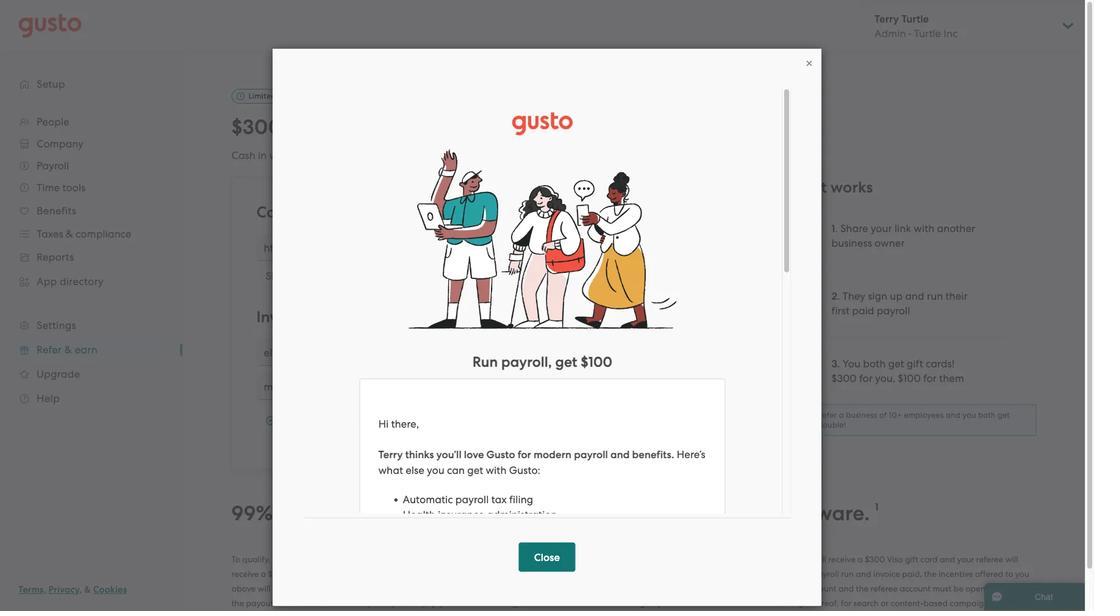 Task type: vqa. For each thing, say whether or not it's contained in the screenshot.
open
yes



Task type: describe. For each thing, give the bounding box(es) containing it.
highest
[[403, 502, 477, 526]]

2 vertical spatial first
[[796, 570, 810, 580]]

1 vertical spatial share
[[266, 270, 293, 282]]

your up order
[[558, 570, 575, 580]]

you inside 3 . you both get gift cards! $300 for you, $100 for them
[[843, 358, 861, 370]]

$300 inside to qualify, your referee must sign up for gusto and run one or more paid payrolls. within thirty (30) calendar days of your referee's first paid invoice, you will receive a $300 visa gift card and your referee will receive a $100 visa gift card. additionally, if you qualify pursuant to these terms and your referee onboards ten (10) or more employees prior to the first payroll run and invoice paid, the incentive offered to you above will increase to $600 and the incentive for your referee will increase to $200. in order to be eligible for the promotion payouts, both the referrer account and the referee account must be open at the time the payouts are issued. you cannot participate in pay-per-click advertising on trademarked terms, including any derivations, variations or misspellings thereof, for search or content-based campaigns
[[865, 555, 885, 565]]

1 increase from the left
[[273, 585, 305, 594]]

the down above
[[231, 599, 244, 609]]

terms , privacy , & cookies
[[18, 585, 127, 596]]

an illustration of a heart image
[[788, 221, 818, 251]]

earn
[[451, 149, 473, 162]]

copy
[[256, 203, 294, 222]]

link for share
[[410, 203, 436, 222]]

business inside refer a business of 10+ employees and you both get double!
[[846, 411, 877, 420]]

and up search
[[839, 585, 854, 594]]

0 horizontal spatial a
[[261, 570, 266, 580]]

on
[[520, 599, 530, 609]]

to right offered
[[1005, 570, 1013, 580]]

0 vertical spatial time
[[278, 91, 295, 101]]

1 vertical spatial incentive
[[371, 585, 406, 594]]

1 vertical spatial module__icon___slcit image
[[716, 382, 726, 391]]

promotion
[[663, 585, 703, 594]]

$100 inside 3 . you both get gift cards! $300 for you, $100 for them
[[898, 373, 921, 385]]

(or
[[503, 115, 530, 139]]

the up any
[[648, 585, 661, 594]]

share inside 1 . share your link with another business owner
[[841, 222, 868, 234]]

in inside 99% satisfaction. highest score in small-business payroll software. 1
[[537, 502, 555, 526]]

within
[[544, 555, 570, 565]]

when
[[269, 149, 296, 162]]

and up the qualify
[[409, 555, 425, 565]]

privacy
[[49, 585, 79, 596]]

derivations,
[[664, 599, 709, 609]]

0 horizontal spatial them
[[448, 115, 498, 139]]

link for share
[[895, 222, 911, 234]]

or right (10)
[[676, 570, 684, 580]]

for down cards!
[[923, 373, 937, 385]]

referee down invoice
[[871, 585, 898, 594]]

offered
[[975, 570, 1003, 580]]

cannot
[[339, 599, 366, 609]]

0 horizontal spatial paid
[[490, 555, 508, 565]]

3
[[832, 358, 838, 370]]

another
[[937, 222, 975, 234]]

0 horizontal spatial link
[[314, 270, 331, 282]]

up for earn
[[386, 149, 399, 162]]

referee down thirty
[[577, 570, 605, 580]]

1 inside 99% satisfaction. highest score in small-business payroll software. 1
[[875, 501, 879, 514]]

1 account from the left
[[806, 585, 837, 594]]

up for and
[[359, 555, 370, 565]]

get inside refer a business of 10+ employees and you both get double!
[[998, 411, 1010, 420]]

and up cannot
[[339, 585, 354, 594]]

card
[[921, 555, 938, 565]]

the right at
[[998, 585, 1010, 594]]

your right "share" on the top left
[[374, 203, 406, 222]]

double!)
[[535, 115, 616, 139]]

they
[[843, 290, 865, 302]]

including
[[610, 599, 645, 609]]

at
[[988, 585, 996, 594]]

sign inside to qualify, your referee must sign up for gusto and run one or more paid payrolls. within thirty (30) calendar days of your referee's first paid invoice, you will receive a $300 visa gift card and your referee will receive a $100 visa gift card. additionally, if you qualify pursuant to these terms and your referee onboards ten (10) or more employees prior to the first payroll run and invoice paid, the incentive offered to you above will increase to $600 and the incentive for your referee will increase to $200. in order to be eligible for the promotion payouts, both the referrer account and the referee account must be open at the time the payouts are issued. you cannot participate in pay-per-click advertising on trademarked terms, including any derivations, variations or misspellings thereof, for search or content-based campaigns
[[342, 555, 357, 565]]

onboards
[[607, 570, 644, 580]]

1 horizontal spatial incentive
[[939, 570, 973, 580]]

order
[[561, 585, 581, 594]]

terms link
[[18, 585, 44, 596]]

2 account from the left
[[900, 585, 931, 594]]

sign inside 2 . they sign up and run their first paid payroll
[[868, 290, 888, 302]]

run inside 2 . they sign up and run their first paid payroll
[[927, 290, 943, 302]]

for them (or double!)
[[411, 115, 616, 139]]

linkedin button
[[437, 270, 480, 282]]

employees inside refer a business of 10+ employees and you both get double!
[[904, 411, 944, 420]]

both inside to qualify, your referee must sign up for gusto and run one or more paid payrolls. within thirty (30) calendar days of your referee's first paid invoice, you will receive a $300 visa gift card and your referee will receive a $100 visa gift card. additionally, if you qualify pursuant to these terms and your referee onboards ten (10) or more employees prior to the first payroll run and invoice paid, the incentive offered to you above will increase to $600 and the incentive for your referee will increase to $200. in order to be eligible for the promotion payouts, both the referrer account and the referee account must be open at the time the payouts are issued. you cannot participate in pay-per-click advertising on trademarked terms, including any derivations, variations or misspellings thereof, for search or content-based campaigns
[[740, 585, 758, 594]]

are
[[279, 599, 292, 609]]

gusto.
[[417, 149, 448, 162]]

2
[[832, 290, 837, 302]]

qualify,
[[242, 555, 271, 565]]

(10)
[[660, 570, 674, 580]]

click
[[456, 599, 473, 609]]

$300 inside 3 . you both get gift cards! $300 for you, $100 for them
[[832, 373, 857, 385]]

0 horizontal spatial must
[[321, 555, 340, 565]]

payrolls.
[[510, 555, 542, 565]]

refer
[[818, 411, 837, 420]]

close document
[[273, 49, 822, 607]]

double!
[[818, 421, 846, 430]]

referee up offered
[[976, 555, 1004, 565]]

small-
[[560, 502, 619, 526]]

to up the on
[[518, 585, 525, 594]]

or right one
[[458, 555, 466, 565]]

on:
[[333, 270, 348, 282]]

2 enter email address email field from the top
[[256, 373, 732, 400]]

0 vertical spatial $300
[[231, 115, 282, 139]]

satisfaction.
[[278, 502, 398, 526]]

thereof,
[[809, 599, 839, 609]]

to up issued.
[[307, 585, 315, 594]]

chat button
[[984, 584, 1087, 612]]

1 horizontal spatial receive
[[828, 555, 856, 565]]

cookies
[[93, 585, 127, 596]]

2 . they sign up and run their first paid payroll
[[832, 290, 968, 317]]

to
[[231, 555, 240, 565]]

you inside to qualify, your referee must sign up for gusto and run one or more paid payrolls. within thirty (30) calendar days of your referee's first paid invoice, you will receive a $300 visa gift card and your referee will receive a $100 visa gift card. additionally, if you qualify pursuant to these terms and your referee onboards ten (10) or more employees prior to the first payroll run and invoice paid, the incentive offered to you above will increase to $600 and the incentive for your referee will increase to $200. in order to be eligible for the promotion payouts, both the referrer account and the referee account must be open at the time the payouts are issued. you cannot participate in pay-per-click advertising on trademarked terms, including any derivations, variations or misspellings thereof, for search or content-based campaigns
[[322, 599, 337, 609]]

in inside "cash in when your referral signs up for gusto. earn"
[[258, 149, 267, 162]]

invite by email
[[256, 308, 362, 326]]

both inside refer a business of 10+ employees and you both get double!
[[978, 411, 996, 420]]

for down 'ten'
[[635, 585, 646, 594]]

first inside 2 . they sign up and run their first paid payroll
[[832, 305, 850, 317]]

one
[[442, 555, 456, 565]]

$600
[[317, 585, 337, 594]]

works
[[831, 178, 873, 197]]

and inside 2 . they sign up and run their first paid payroll
[[905, 290, 925, 302]]

for inside "cash in when your referral signs up for gusto. earn"
[[401, 149, 415, 162]]

content-
[[891, 599, 924, 609]]

1 horizontal spatial more
[[686, 570, 706, 580]]

2x list
[[780, 202, 1037, 436]]

home image
[[18, 14, 82, 38]]

and
[[538, 570, 556, 580]]

how it works
[[780, 178, 873, 197]]

terms
[[18, 585, 44, 596]]

to qualify, your referee must sign up for gusto and run one or more paid payrolls. within thirty (30) calendar days of your referee's first paid invoice, you will receive a $300 visa gift card and your referee will receive a $100 visa gift card. additionally, if you qualify pursuant to these terms and your referee onboards ten (10) or more employees prior to the first payroll run and invoice paid, the incentive offered to you above will increase to $600 and the incentive for your referee will increase to $200. in order to be eligible for the promotion payouts, both the referrer account and the referee account must be open at the time the payouts are issued. you cannot participate in pay-per-click advertising on trademarked terms, including any derivations, variations or misspellings thereof, for search or content-based campaigns
[[231, 555, 1030, 612]]

gusto
[[384, 555, 407, 565]]

payouts,
[[705, 585, 738, 594]]

advertising
[[475, 599, 518, 609]]

1 be from the left
[[593, 585, 603, 594]]

limited
[[249, 91, 276, 101]]

thirty
[[572, 555, 592, 565]]

up inside 2 . they sign up and run their first paid payroll
[[890, 290, 903, 302]]

invoice
[[873, 570, 900, 580]]

cookies button
[[93, 583, 127, 598]]

limited time offer
[[249, 91, 315, 101]]

payouts
[[246, 599, 277, 609]]

software.
[[779, 502, 870, 526]]

issued.
[[294, 599, 320, 609]]

signs
[[360, 149, 384, 162]]

copy and share your link
[[256, 203, 436, 222]]

paid inside 2 . they sign up and run their first paid payroll
[[852, 305, 874, 317]]

1 vertical spatial first
[[730, 555, 745, 565]]

to right order
[[583, 585, 591, 594]]

the up search
[[856, 585, 869, 594]]

$200.
[[527, 585, 549, 594]]

owner
[[875, 237, 905, 249]]

these
[[492, 570, 513, 580]]

1 , from the left
[[44, 585, 46, 596]]

0 horizontal spatial receive
[[231, 570, 259, 580]]

0 horizontal spatial more
[[468, 555, 488, 565]]

participate
[[368, 599, 410, 609]]

will up click
[[469, 585, 481, 594]]

1 vertical spatial gift
[[905, 555, 918, 565]]



Task type: locate. For each thing, give the bounding box(es) containing it.
referrer
[[775, 585, 804, 594]]

2 horizontal spatial in
[[537, 502, 555, 526]]

for up additionally,
[[372, 555, 382, 565]]

1 horizontal spatial $300
[[832, 373, 857, 385]]

1 vertical spatial sign
[[342, 555, 357, 565]]

your inside "cash in when your referral signs up for gusto. earn"
[[298, 149, 320, 162]]

0 vertical spatial visa
[[887, 555, 903, 565]]

0 vertical spatial payroll
[[877, 305, 910, 317]]

cards!
[[926, 358, 955, 370]]

1 horizontal spatial share
[[841, 222, 868, 234]]

will right invoice,
[[814, 555, 826, 565]]

1 right the software.
[[875, 501, 879, 514]]

2 horizontal spatial a
[[858, 555, 863, 565]]

account down paid,
[[900, 585, 931, 594]]

1 vertical spatial enter email address email field
[[256, 373, 732, 400]]

1 horizontal spatial paid
[[747, 555, 765, 565]]

. right an illustration of a gift image
[[838, 358, 840, 370]]

you inside refer a business of 10+ employees and you both get double!
[[963, 411, 976, 420]]

variations
[[711, 599, 749, 609]]

invite
[[256, 308, 297, 326]]

your left referee's
[[678, 555, 695, 565]]

3 . you both get gift cards! $300 for you, $100 for them
[[832, 358, 964, 385]]

1 horizontal spatial first
[[796, 570, 810, 580]]

2 vertical spatial payroll
[[812, 570, 839, 580]]

2 vertical spatial in
[[413, 599, 420, 609]]

0 horizontal spatial up
[[359, 555, 370, 565]]

more up pursuant
[[468, 555, 488, 565]]

1 horizontal spatial payroll
[[812, 570, 839, 580]]

both inside 3 . you both get gift cards! $300 for you, $100 for them
[[863, 358, 886, 370]]

. right an illustration of a heart image
[[835, 222, 838, 234]]

time inside to qualify, your referee must sign up for gusto and run one or more paid payrolls. within thirty (30) calendar days of your referee's first paid invoice, you will receive a $300 visa gift card and your referee will receive a $100 visa gift card. additionally, if you qualify pursuant to these terms and your referee onboards ten (10) or more employees prior to the first payroll run and invoice paid, the incentive offered to you above will increase to $600 and the incentive for your referee will increase to $200. in order to be eligible for the promotion payouts, both the referrer account and the referee account must be open at the time the payouts are issued. you cannot participate in pay-per-click advertising on trademarked terms, including any derivations, variations or misspellings thereof, for search or content-based campaigns
[[1012, 585, 1030, 594]]

. inside 3 . you both get gift cards! $300 for you, $100 for them
[[838, 358, 840, 370]]

0 horizontal spatial incentive
[[371, 585, 406, 594]]

and inside refer a business of 10+ employees and you both get double!
[[946, 411, 961, 420]]

,
[[44, 585, 46, 596], [79, 585, 82, 596]]

2 horizontal spatial up
[[890, 290, 903, 302]]

1 horizontal spatial of
[[880, 411, 887, 420]]

must up card. in the bottom left of the page
[[321, 555, 340, 565]]

0 horizontal spatial 1
[[832, 222, 835, 235]]

1 horizontal spatial 1
[[875, 501, 879, 514]]

an illustration of a handshake image
[[788, 289, 818, 319]]

how
[[780, 178, 813, 197]]

card.
[[322, 570, 341, 580]]

2 vertical spatial link
[[314, 270, 331, 282]]

the down prior
[[761, 585, 773, 594]]

email
[[322, 308, 362, 326]]

0 horizontal spatial increase
[[273, 585, 305, 594]]

$100 down qualify,
[[268, 570, 286, 580]]

1 horizontal spatial you
[[843, 358, 861, 370]]

will
[[814, 555, 826, 565], [1006, 555, 1018, 565], [258, 585, 271, 594], [469, 585, 481, 594]]

1 vertical spatial payroll
[[706, 502, 774, 526]]

module__icon___slcit image inside 'close' document
[[805, 59, 814, 68]]

. inside 2 . they sign up and run their first paid payroll
[[837, 290, 840, 302]]

for up the gusto.
[[416, 115, 443, 139]]

of inside refer a business of 10+ employees and you both get double!
[[880, 411, 887, 420]]

up inside "cash in when your referral signs up for gusto. earn"
[[386, 149, 399, 162]]

1 vertical spatial a
[[858, 555, 863, 565]]

gift
[[907, 358, 923, 370], [905, 555, 918, 565], [306, 570, 320, 580]]

of inside to qualify, your referee must sign up for gusto and run one or more paid payrolls. within thirty (30) calendar days of your referee's first paid invoice, you will receive a $300 visa gift card and your referee will receive a $100 visa gift card. additionally, if you qualify pursuant to these terms and your referee onboards ten (10) or more employees prior to the first payroll run and invoice paid, the incentive offered to you above will increase to $600 and the incentive for your referee will increase to $200. in order to be eligible for the promotion payouts, both the referrer account and the referee account must be open at the time the payouts are issued. you cannot participate in pay-per-click advertising on trademarked terms, including any derivations, variations or misspellings thereof, for search or content-based campaigns
[[668, 555, 676, 565]]

an illustration of a gift image
[[788, 356, 818, 386]]

0 vertical spatial $100
[[898, 373, 921, 385]]

open
[[966, 585, 986, 594]]

for left the you,
[[859, 373, 873, 385]]

time left chat
[[1012, 585, 1030, 594]]

2 vertical spatial run
[[841, 570, 854, 580]]

and right copy
[[297, 203, 326, 222]]

1 horizontal spatial both
[[863, 358, 886, 370]]

your up open on the bottom right of the page
[[957, 555, 974, 565]]

paid
[[852, 305, 874, 317], [490, 555, 508, 565], [747, 555, 765, 565]]

0 vertical spatial .
[[835, 222, 838, 234]]

1 . share your link with another business owner
[[832, 222, 975, 249]]

employees right 10+
[[904, 411, 944, 420]]

more
[[468, 555, 488, 565], [686, 570, 706, 580]]

receive up thereof,
[[828, 555, 856, 565]]

days
[[648, 555, 666, 565]]

first up referrer
[[796, 570, 810, 580]]

0 horizontal spatial both
[[740, 585, 758, 594]]

1 horizontal spatial in
[[413, 599, 420, 609]]

of
[[880, 411, 887, 420], [668, 555, 676, 565]]

paid,
[[902, 570, 922, 580]]

you
[[963, 411, 976, 420], [798, 555, 812, 565], [400, 570, 415, 580], [1015, 570, 1029, 580]]

1 horizontal spatial time
[[1012, 585, 1030, 594]]

their
[[946, 290, 968, 302]]

score
[[482, 502, 532, 526]]

or right variations
[[751, 599, 759, 609]]

or right search
[[881, 599, 889, 609]]

business inside 1 . share your link with another business owner
[[832, 237, 872, 249]]

to
[[482, 570, 490, 580], [771, 570, 779, 580], [1005, 570, 1013, 580], [307, 585, 315, 594], [518, 585, 525, 594], [583, 585, 591, 594]]

trademarked
[[532, 599, 582, 609]]

incentive up open on the bottom right of the page
[[939, 570, 973, 580]]

0 horizontal spatial ,
[[44, 585, 46, 596]]

0 vertical spatial gift
[[907, 358, 923, 370]]

0 vertical spatial you
[[843, 358, 861, 370]]

both
[[863, 358, 886, 370], [978, 411, 996, 420], [740, 585, 758, 594]]

1 vertical spatial more
[[686, 570, 706, 580]]

pursuant
[[445, 570, 480, 580]]

to left "these"
[[482, 570, 490, 580]]

0 horizontal spatial $300
[[231, 115, 282, 139]]

employees inside to qualify, your referee must sign up for gusto and run one or more paid payrolls. within thirty (30) calendar days of your referee's first paid invoice, you will receive a $300 visa gift card and your referee will receive a $100 visa gift card. additionally, if you qualify pursuant to these terms and your referee onboards ten (10) or more employees prior to the first payroll run and invoice paid, the incentive offered to you above will increase to $600 and the incentive for your referee will increase to $200. in order to be eligible for the promotion payouts, both the referrer account and the referee account must be open at the time the payouts are issued. you cannot participate in pay-per-click advertising on trademarked terms, including any derivations, variations or misspellings thereof, for search or content-based campaigns
[[708, 570, 749, 580]]

share down the works
[[841, 222, 868, 234]]

up inside to qualify, your referee must sign up for gusto and run one or more paid payrolls. within thirty (30) calendar days of your referee's first paid invoice, you will receive a $300 visa gift card and your referee will receive a $100 visa gift card. additionally, if you qualify pursuant to these terms and your referee onboards ten (10) or more employees prior to the first payroll run and invoice paid, the incentive offered to you above will increase to $600 and the incentive for your referee will increase to $200. in order to be eligible for the promotion payouts, both the referrer account and the referee account must be open at the time the payouts are issued. you cannot participate in pay-per-click advertising on trademarked terms, including any derivations, variations or misspellings thereof, for search or content-based campaigns
[[359, 555, 370, 565]]

terms
[[515, 570, 536, 580]]

1 vertical spatial visa
[[288, 570, 304, 580]]

linkedin
[[441, 270, 476, 281]]

your down the qualify
[[420, 585, 437, 594]]

chat
[[1035, 593, 1053, 602]]

$100
[[898, 373, 921, 385], [268, 570, 286, 580]]

in left pay-
[[413, 599, 420, 609]]

account menu element
[[859, 0, 1076, 52]]

pay-
[[422, 599, 440, 609]]

&
[[84, 585, 91, 596]]

sign
[[868, 290, 888, 302], [342, 555, 357, 565]]

payroll inside 2 . they sign up and run their first paid payroll
[[877, 305, 910, 317]]

up right signs
[[386, 149, 399, 162]]

to right prior
[[771, 570, 779, 580]]

in
[[551, 585, 559, 594]]

1 horizontal spatial run
[[841, 570, 854, 580]]

close
[[534, 552, 560, 564]]

1 vertical spatial both
[[978, 411, 996, 420]]

of right days
[[668, 555, 676, 565]]

and left invoice
[[856, 570, 871, 580]]

1 vertical spatial run
[[427, 555, 439, 565]]

visa up invoice
[[887, 555, 903, 565]]

1 enter email address email field from the top
[[256, 339, 732, 366]]

0 horizontal spatial share
[[266, 270, 293, 282]]

run up search
[[841, 570, 854, 580]]

be
[[593, 585, 603, 594], [954, 585, 964, 594]]

2 vertical spatial gift
[[306, 570, 320, 580]]

payroll up 3 . you both get gift cards! $300 for you, $100 for them
[[877, 305, 910, 317]]

and left 'their'
[[905, 290, 925, 302]]

$300 up invoice
[[865, 555, 885, 565]]

paid up "these"
[[490, 555, 508, 565]]

based
[[924, 599, 948, 609]]

run left 'their'
[[927, 290, 943, 302]]

1 horizontal spatial be
[[954, 585, 964, 594]]

1 vertical spatial 1
[[875, 501, 879, 514]]

eligible
[[605, 585, 633, 594]]

0 horizontal spatial payroll
[[706, 502, 774, 526]]

ten
[[646, 570, 658, 580]]

0 vertical spatial must
[[321, 555, 340, 565]]

you down $600
[[322, 599, 337, 609]]

0 vertical spatial incentive
[[939, 570, 973, 580]]

2 horizontal spatial module__icon___slcit image
[[805, 59, 814, 68]]

0 horizontal spatial module__icon___slcit image
[[266, 416, 275, 426]]

0 horizontal spatial first
[[730, 555, 745, 565]]

your up the owner
[[871, 222, 892, 234]]

payroll inside 99% satisfaction. highest score in small-business payroll software. 1
[[706, 502, 774, 526]]

0 vertical spatial up
[[386, 149, 399, 162]]

a inside refer a business of 10+ employees and you both get double!
[[839, 411, 844, 420]]

up up additionally,
[[359, 555, 370, 565]]

and down cards!
[[946, 411, 961, 420]]

for left search
[[841, 599, 851, 609]]

10+
[[889, 411, 902, 420]]

link down the gusto.
[[410, 203, 436, 222]]

2 be from the left
[[954, 585, 964, 594]]

be up terms,
[[593, 585, 603, 594]]

(30)
[[594, 555, 609, 565]]

2 horizontal spatial paid
[[852, 305, 874, 317]]

in inside to qualify, your referee must sign up for gusto and run one or more paid payrolls. within thirty (30) calendar days of your referee's first paid invoice, you will receive a $300 visa gift card and your referee will receive a $100 visa gift card. additionally, if you qualify pursuant to these terms and your referee onboards ten (10) or more employees prior to the first payroll run and invoice paid, the incentive offered to you above will increase to $600 and the incentive for your referee will increase to $200. in order to be eligible for the promotion payouts, both the referrer account and the referee account must be open at the time the payouts are issued. you cannot participate in pay-per-click advertising on trademarked terms, including any derivations, variations or misspellings thereof, for search or content-based campaigns
[[413, 599, 420, 609]]

your
[[298, 149, 320, 162], [374, 203, 406, 222], [871, 222, 892, 234], [273, 555, 290, 565], [678, 555, 695, 565], [957, 555, 974, 565], [558, 570, 575, 580], [420, 585, 437, 594]]

receive up above
[[231, 570, 259, 580]]

business
[[832, 237, 872, 249], [846, 411, 877, 420], [619, 502, 701, 526]]

increase up are
[[273, 585, 305, 594]]

99%
[[231, 502, 273, 526]]

them
[[448, 115, 498, 139], [939, 373, 964, 385]]

first down 2
[[832, 305, 850, 317]]

1 horizontal spatial account
[[900, 585, 931, 594]]

the down the card
[[924, 570, 937, 580]]

2 vertical spatial .
[[838, 358, 840, 370]]

payroll up thereof,
[[812, 570, 839, 580]]

0 vertical spatial receive
[[828, 555, 856, 565]]

referee up per-
[[439, 585, 467, 594]]

calendar
[[611, 555, 646, 565]]

first
[[832, 305, 850, 317], [730, 555, 745, 565], [796, 570, 810, 580]]

. inside 1 . share your link with another business owner
[[835, 222, 838, 234]]

1 horizontal spatial ,
[[79, 585, 82, 596]]

gift left card. in the bottom left of the page
[[306, 570, 320, 580]]

will up payouts at the bottom of page
[[258, 585, 271, 594]]

1 horizontal spatial employees
[[904, 411, 944, 420]]

your inside 1 . share your link with another business owner
[[871, 222, 892, 234]]

terms,
[[584, 599, 608, 609]]

the
[[296, 270, 312, 282], [781, 570, 794, 580], [924, 570, 937, 580], [356, 585, 369, 594], [648, 585, 661, 594], [761, 585, 773, 594], [856, 585, 869, 594], [998, 585, 1010, 594], [231, 599, 244, 609]]

1 horizontal spatial sign
[[868, 290, 888, 302]]

0 horizontal spatial visa
[[288, 570, 304, 580]]

share
[[841, 222, 868, 234], [266, 270, 293, 282]]

cash
[[231, 149, 255, 162]]

link left on: at the left top
[[314, 270, 331, 282]]

business inside 99% satisfaction. highest score in small-business payroll software. 1
[[619, 502, 701, 526]]

get inside 3 . you both get gift cards! $300 for you, $100 for them
[[888, 358, 904, 370]]

run
[[927, 290, 943, 302], [427, 555, 439, 565], [841, 570, 854, 580]]

0 vertical spatial module__icon___slcit image
[[805, 59, 814, 68]]

paid up prior
[[747, 555, 765, 565]]

referee up $600
[[292, 555, 319, 565]]

2 horizontal spatial payroll
[[877, 305, 910, 317]]

gift left cards!
[[907, 358, 923, 370]]

0 vertical spatial employees
[[904, 411, 944, 420]]

business left the owner
[[832, 237, 872, 249]]

in right score
[[537, 502, 555, 526]]

0 vertical spatial a
[[839, 411, 844, 420]]

offer
[[297, 91, 315, 101]]

payroll inside to qualify, your referee must sign up for gusto and run one or more paid payrolls. within thirty (30) calendar days of your referee's first paid invoice, you will receive a $300 visa gift card and your referee will receive a $100 visa gift card. additionally, if you qualify pursuant to these terms and your referee onboards ten (10) or more employees prior to the first payroll run and invoice paid, the incentive offered to you above will increase to $600 and the incentive for your referee will increase to $200. in order to be eligible for the promotion payouts, both the referrer account and the referee account must be open at the time the payouts are issued. you cannot participate in pay-per-click advertising on trademarked terms, including any derivations, variations or misspellings thereof, for search or content-based campaigns
[[812, 570, 839, 580]]

2 vertical spatial a
[[261, 570, 266, 580]]

the down additionally,
[[356, 585, 369, 594]]

2 vertical spatial module__icon___slcit image
[[266, 416, 275, 426]]

2 horizontal spatial run
[[927, 290, 943, 302]]

2 increase from the left
[[483, 585, 515, 594]]

1 vertical spatial in
[[537, 502, 555, 526]]

None field
[[256, 234, 645, 261]]

share
[[330, 203, 370, 222]]

. left they
[[837, 290, 840, 302]]

employees up payouts,
[[708, 570, 749, 580]]

0 horizontal spatial sign
[[342, 555, 357, 565]]

, left privacy
[[44, 585, 46, 596]]

1 vertical spatial get
[[998, 411, 1010, 420]]

additionally,
[[343, 570, 391, 580]]

$300 down the 3 on the right of page
[[832, 373, 857, 385]]

them inside 3 . you both get gift cards! $300 for you, $100 for them
[[939, 373, 964, 385]]

. for 1
[[835, 222, 838, 234]]

1 horizontal spatial must
[[933, 585, 952, 594]]

. for 2
[[837, 290, 840, 302]]

by
[[300, 308, 318, 326]]

you,
[[875, 373, 895, 385]]

privacy link
[[49, 585, 79, 596]]

0 horizontal spatial get
[[888, 358, 904, 370]]

2 vertical spatial up
[[359, 555, 370, 565]]

2 vertical spatial business
[[619, 502, 701, 526]]

search
[[854, 599, 879, 609]]

0 vertical spatial more
[[468, 555, 488, 565]]

1 vertical spatial them
[[939, 373, 964, 385]]

paid down they
[[852, 305, 874, 317]]

a up double!
[[839, 411, 844, 420]]

.
[[835, 222, 838, 234], [837, 290, 840, 302], [838, 358, 840, 370]]

link inside 1 . share your link with another business owner
[[895, 222, 911, 234]]

will up chat button
[[1006, 555, 1018, 565]]

1 horizontal spatial link
[[410, 203, 436, 222]]

99% satisfaction. highest score in small-business payroll software. 1
[[231, 501, 879, 526]]

2 vertical spatial both
[[740, 585, 758, 594]]

0 vertical spatial in
[[258, 149, 267, 162]]

up
[[386, 149, 399, 162], [890, 290, 903, 302], [359, 555, 370, 565]]

Enter email address email field
[[256, 339, 732, 366], [256, 373, 732, 400]]

for left the gusto.
[[401, 149, 415, 162]]

1 vertical spatial time
[[1012, 585, 1030, 594]]

2 , from the left
[[79, 585, 82, 596]]

in right cash
[[258, 149, 267, 162]]

0 vertical spatial of
[[880, 411, 887, 420]]

if
[[394, 570, 398, 580]]

and right the card
[[940, 555, 955, 565]]

you right the 3 on the right of page
[[843, 358, 861, 370]]

up right they
[[890, 290, 903, 302]]

0 horizontal spatial of
[[668, 555, 676, 565]]

a up search
[[858, 555, 863, 565]]

$100 inside to qualify, your referee must sign up for gusto and run one or more paid payrolls. within thirty (30) calendar days of your referee's first paid invoice, you will receive a $300 visa gift card and your referee will receive a $100 visa gift card. additionally, if you qualify pursuant to these terms and your referee onboards ten (10) or more employees prior to the first payroll run and invoice paid, the incentive offered to you above will increase to $600 and the incentive for your referee will increase to $200. in order to be eligible for the promotion payouts, both the referrer account and the referee account must be open at the time the payouts are issued. you cannot participate in pay-per-click advertising on trademarked terms, including any derivations, variations or misspellings thereof, for search or content-based campaigns
[[268, 570, 286, 580]]

increase
[[273, 585, 305, 594], [483, 585, 515, 594]]

module__icon___slcit image
[[805, 59, 814, 68], [716, 382, 726, 391], [266, 416, 275, 426]]

1 vertical spatial $300
[[832, 373, 857, 385]]

visa
[[887, 555, 903, 565], [288, 570, 304, 580]]

0 vertical spatial run
[[927, 290, 943, 302]]

and
[[297, 203, 326, 222], [905, 290, 925, 302], [946, 411, 961, 420], [409, 555, 425, 565], [940, 555, 955, 565], [856, 570, 871, 580], [339, 585, 354, 594], [839, 585, 854, 594]]

1 horizontal spatial visa
[[887, 555, 903, 565]]

for down the qualify
[[408, 585, 418, 594]]

0 vertical spatial link
[[410, 203, 436, 222]]

the left on: at the left top
[[296, 270, 312, 282]]

invoice,
[[767, 555, 796, 565]]

the up referrer
[[781, 570, 794, 580]]

them down cards!
[[939, 373, 964, 385]]

of left 10+
[[880, 411, 887, 420]]

account up thereof,
[[806, 585, 837, 594]]

cash in when your referral signs up for gusto. earn
[[231, 149, 476, 162]]

0 vertical spatial enter email address email field
[[256, 339, 732, 366]]

more up promotion
[[686, 570, 706, 580]]

above
[[231, 585, 256, 594]]

1 vertical spatial $100
[[268, 570, 286, 580]]

1 inside 1 . share your link with another business owner
[[832, 222, 835, 235]]

must up based
[[933, 585, 952, 594]]

0 vertical spatial both
[[863, 358, 886, 370]]

or
[[458, 555, 466, 565], [676, 570, 684, 580], [751, 599, 759, 609], [881, 599, 889, 609]]

$300 down limited
[[231, 115, 282, 139]]

refer a business of 10+ employees and you both get double!
[[818, 411, 1010, 430]]

in
[[258, 149, 267, 162], [537, 502, 555, 526], [413, 599, 420, 609]]

your right qualify,
[[273, 555, 290, 565]]

0 vertical spatial them
[[448, 115, 498, 139]]

payroll
[[877, 305, 910, 317], [706, 502, 774, 526], [812, 570, 839, 580]]

$300
[[231, 115, 282, 139], [832, 373, 857, 385], [865, 555, 885, 565]]

1 horizontal spatial up
[[386, 149, 399, 162]]

1 vertical spatial employees
[[708, 570, 749, 580]]

payroll up referee's
[[706, 502, 774, 526]]

gift inside 3 . you both get gift cards! $300 for you, $100 for them
[[907, 358, 923, 370]]

0 vertical spatial first
[[832, 305, 850, 317]]

them up "earn"
[[448, 115, 498, 139]]

2 vertical spatial $300
[[865, 555, 885, 565]]

close button
[[519, 543, 576, 572]]

any
[[647, 599, 662, 609]]

incentive up the "participate"
[[371, 585, 406, 594]]

1 vertical spatial link
[[895, 222, 911, 234]]

1 vertical spatial you
[[322, 599, 337, 609]]



